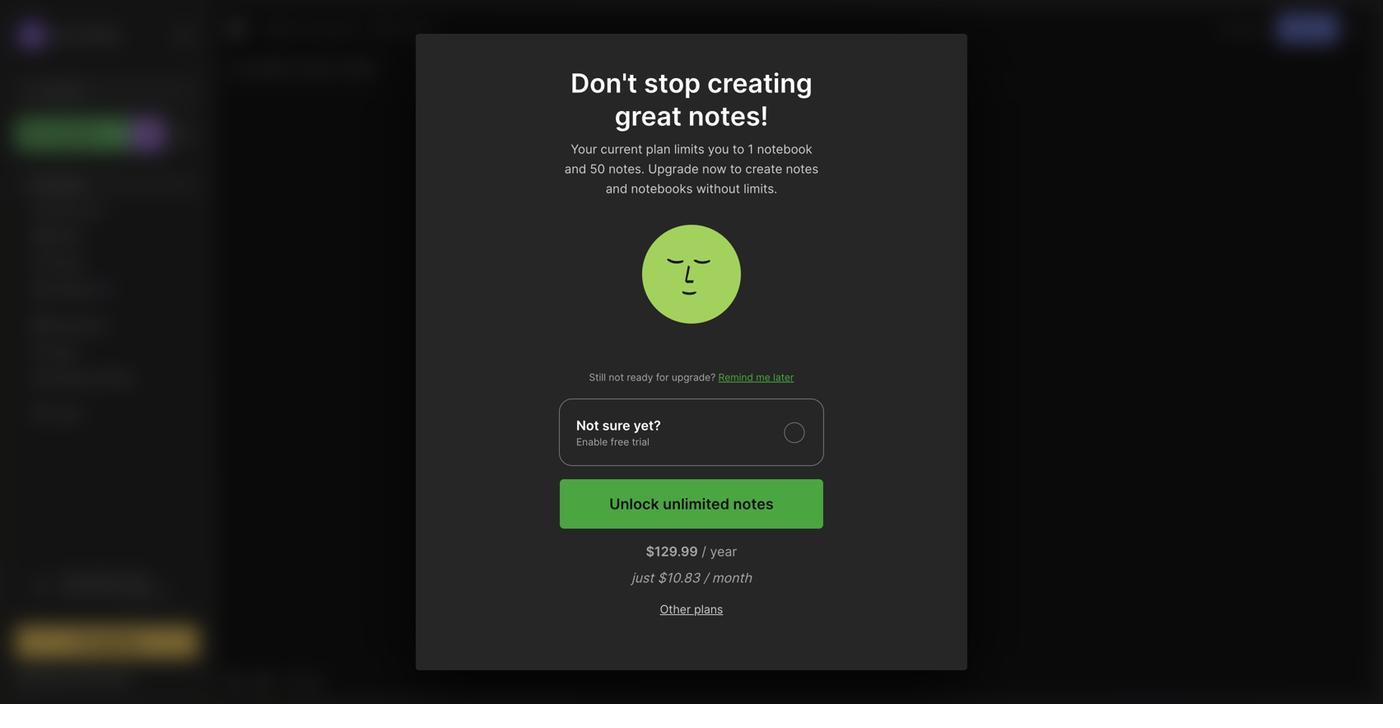 Task type: locate. For each thing, give the bounding box(es) containing it.
add tag image
[[253, 672, 273, 692]]

upgrade inside popup button
[[94, 635, 142, 649]]

0 horizontal spatial the
[[82, 587, 97, 599]]

notes up year
[[733, 495, 774, 513]]

trash
[[52, 408, 80, 421]]

1 horizontal spatial you
[[1246, 22, 1265, 35]]

on
[[293, 61, 307, 75]]

/ left month
[[704, 570, 708, 586]]

tree
[[6, 161, 208, 548]]

5,
[[334, 61, 344, 75]]

shared with me link
[[16, 365, 198, 391]]

upgrade
[[648, 161, 699, 176], [94, 635, 142, 649]]

notes.
[[609, 161, 645, 176]]

later
[[773, 371, 794, 383]]

month
[[712, 570, 752, 586]]

with
[[91, 372, 112, 384]]

shared
[[52, 372, 88, 384]]

upgrade down the full
[[94, 635, 142, 649]]

1 vertical spatial upgrade
[[94, 635, 142, 649]]

tree containing home
[[6, 161, 208, 548]]

50
[[590, 161, 605, 176]]

you up now at the top right of page
[[708, 142, 729, 156]]

app
[[130, 573, 148, 585]]

0 vertical spatial to
[[733, 142, 745, 156]]

last
[[228, 61, 252, 75]]

limits.
[[744, 181, 778, 196]]

trash link
[[16, 401, 198, 427]]

home
[[52, 177, 82, 190]]

0 horizontal spatial you
[[708, 142, 729, 156]]

tasks
[[52, 256, 81, 269]]

0 vertical spatial notes
[[786, 161, 819, 176]]

last edited on dec 5, 2023
[[228, 61, 376, 75]]

1 vertical spatial /
[[704, 570, 708, 586]]

new note
[[45, 127, 100, 141]]

you
[[1246, 22, 1265, 35], [708, 142, 729, 156]]

the up the full
[[112, 573, 127, 585]]

notes down notebook
[[786, 161, 819, 176]]

1 vertical spatial notes
[[733, 495, 774, 513]]

to right now at the top right of page
[[730, 161, 742, 176]]

the
[[112, 573, 127, 585], [82, 587, 97, 599]]

first notebook
[[285, 22, 360, 35]]

plans
[[694, 602, 723, 616]]

0 horizontal spatial notes
[[733, 495, 774, 513]]

to left 1
[[733, 142, 745, 156]]

sure
[[602, 417, 630, 434]]

unlock unlimited notes button
[[560, 479, 823, 529]]

notebooks link
[[16, 312, 198, 338]]

1 horizontal spatial and
[[606, 181, 628, 196]]

0 vertical spatial and
[[565, 161, 587, 176]]

2023
[[347, 61, 376, 75]]

enable
[[576, 436, 608, 448]]

first notebook button
[[265, 17, 363, 40]]

notes
[[786, 161, 819, 176], [733, 495, 774, 513]]

1 horizontal spatial notes
[[786, 161, 819, 176]]

upgrade up notebooks
[[648, 161, 699, 176]]

/
[[702, 543, 706, 560], [704, 570, 708, 586]]

plan
[[646, 142, 671, 156]]

create
[[745, 161, 783, 176]]

full
[[100, 587, 114, 599]]

None checkbox
[[559, 399, 824, 466]]

you right only
[[1246, 22, 1265, 35]]

None search field
[[45, 82, 177, 101]]

notes inside button
[[733, 495, 774, 513]]

limits
[[674, 142, 705, 156]]

0 vertical spatial you
[[1246, 22, 1265, 35]]

just $10.83 / month
[[632, 570, 752, 586]]

your current plan limits you to 1 notebook and 50 notes. upgrade now to create notes and notebooks without limits.
[[565, 142, 819, 196]]

notes!
[[688, 100, 769, 132]]

note window element
[[214, 5, 1378, 699]]

1 horizontal spatial upgrade
[[648, 161, 699, 176]]

stop
[[644, 67, 701, 99]]

tags button
[[16, 338, 198, 365]]

notebooks
[[631, 181, 693, 196]]

happy face illustration image
[[642, 225, 741, 324]]

get
[[63, 587, 79, 599]]

year
[[710, 543, 737, 560]]

ready
[[627, 371, 653, 383]]

0 horizontal spatial and
[[565, 161, 587, 176]]

notebooks
[[51, 319, 106, 332]]

0 horizontal spatial upgrade
[[94, 635, 142, 649]]

not sure yet? enable free trial
[[576, 417, 661, 448]]

expand notebooks image
[[21, 320, 31, 330]]

the down download
[[82, 587, 97, 599]]

shortcuts
[[51, 204, 100, 216]]

without
[[696, 181, 740, 196]]

none checkbox containing not sure yet?
[[559, 399, 824, 466]]

yet?
[[634, 417, 661, 434]]

/ left year
[[702, 543, 706, 560]]

and
[[565, 161, 587, 176], [606, 181, 628, 196]]

0 vertical spatial the
[[112, 573, 127, 585]]

still not ready for upgrade? remind me later
[[589, 371, 794, 383]]

share button
[[1278, 15, 1338, 43]]

and down your
[[565, 161, 587, 176]]

and down notes.
[[606, 181, 628, 196]]

creating
[[707, 67, 813, 99]]

new
[[45, 127, 70, 141]]

to
[[733, 142, 745, 156], [730, 161, 742, 176]]

0 vertical spatial upgrade
[[648, 161, 699, 176]]

1 horizontal spatial the
[[112, 573, 127, 585]]

remind me later button
[[719, 371, 794, 383]]

1 vertical spatial you
[[708, 142, 729, 156]]

upgrade inside your current plan limits you to 1 notebook and 50 notes. upgrade now to create notes and notebooks without limits.
[[648, 161, 699, 176]]

1 vertical spatial the
[[82, 587, 97, 599]]

shared with me
[[52, 372, 131, 384]]

tags
[[51, 345, 75, 358]]

tree inside main element
[[6, 161, 208, 548]]



Task type: vqa. For each thing, say whether or not it's contained in the screenshot.
1st tab list
no



Task type: describe. For each thing, give the bounding box(es) containing it.
don't stop creating great notes!
[[571, 67, 813, 132]]

untitled
[[393, 22, 433, 35]]

calendar button
[[16, 276, 198, 302]]

don't stop creating great notes! dialog
[[416, 34, 968, 670]]

home link
[[16, 170, 198, 197]]

$129.99
[[646, 543, 698, 560]]

1
[[748, 142, 754, 156]]

for
[[656, 371, 669, 383]]

upgrade button
[[16, 626, 198, 659]]

$129.99 / year
[[646, 543, 737, 560]]

now
[[702, 161, 727, 176]]

tasks button
[[16, 249, 198, 276]]

don't
[[571, 67, 638, 99]]

your
[[571, 142, 597, 156]]

only you
[[1220, 22, 1265, 35]]

just
[[632, 570, 654, 586]]

me
[[756, 371, 771, 383]]

me
[[115, 372, 131, 384]]

other plans button
[[660, 601, 723, 618]]

expand tags image
[[21, 347, 31, 357]]

download
[[63, 573, 109, 585]]

0 vertical spatial /
[[702, 543, 706, 560]]

not
[[609, 371, 624, 383]]

notebook
[[757, 142, 813, 156]]

calendar
[[52, 283, 97, 295]]

you inside note window element
[[1246, 22, 1265, 35]]

1 vertical spatial and
[[606, 181, 628, 196]]

none search field inside main element
[[45, 82, 177, 101]]

experience
[[117, 587, 168, 599]]

edited
[[255, 61, 290, 75]]

share
[[1292, 22, 1324, 36]]

not
[[576, 417, 599, 434]]

you inside your current plan limits you to 1 notebook and 50 notes. upgrade now to create notes and notebooks without limits.
[[708, 142, 729, 156]]

great
[[615, 100, 682, 132]]

dec
[[310, 61, 331, 75]]

trial
[[632, 436, 650, 448]]

unlimited
[[663, 495, 730, 513]]

only
[[1220, 22, 1243, 35]]

unlock
[[610, 495, 659, 513]]

other plans
[[660, 602, 723, 616]]

add a reminder image
[[225, 672, 245, 692]]

still
[[589, 371, 606, 383]]

none checkbox inside don't stop creating great notes! dialog
[[559, 399, 824, 466]]

notebook
[[310, 22, 360, 35]]

shortcuts button
[[16, 197, 198, 223]]

Search text field
[[45, 84, 177, 100]]

notes link
[[16, 223, 198, 249]]

notes inside your current plan limits you to 1 notebook and 50 notes. upgrade now to create notes and notebooks without limits.
[[786, 161, 819, 176]]

main element
[[0, 0, 214, 704]]

untitled button
[[373, 17, 436, 40]]

upgrade?
[[672, 371, 716, 383]]

current
[[601, 142, 643, 156]]

note
[[73, 127, 100, 141]]

first
[[285, 22, 307, 35]]

1 vertical spatial to
[[730, 161, 742, 176]]

remind
[[719, 371, 753, 383]]

$10.83
[[658, 570, 700, 586]]

unlock unlimited notes
[[610, 495, 774, 513]]

download the app get the full experience
[[63, 573, 168, 599]]

other
[[660, 602, 691, 616]]

notes
[[52, 230, 82, 243]]

expand note image
[[226, 19, 246, 39]]

free
[[611, 436, 629, 448]]

Note Editor text field
[[215, 85, 1378, 665]]



